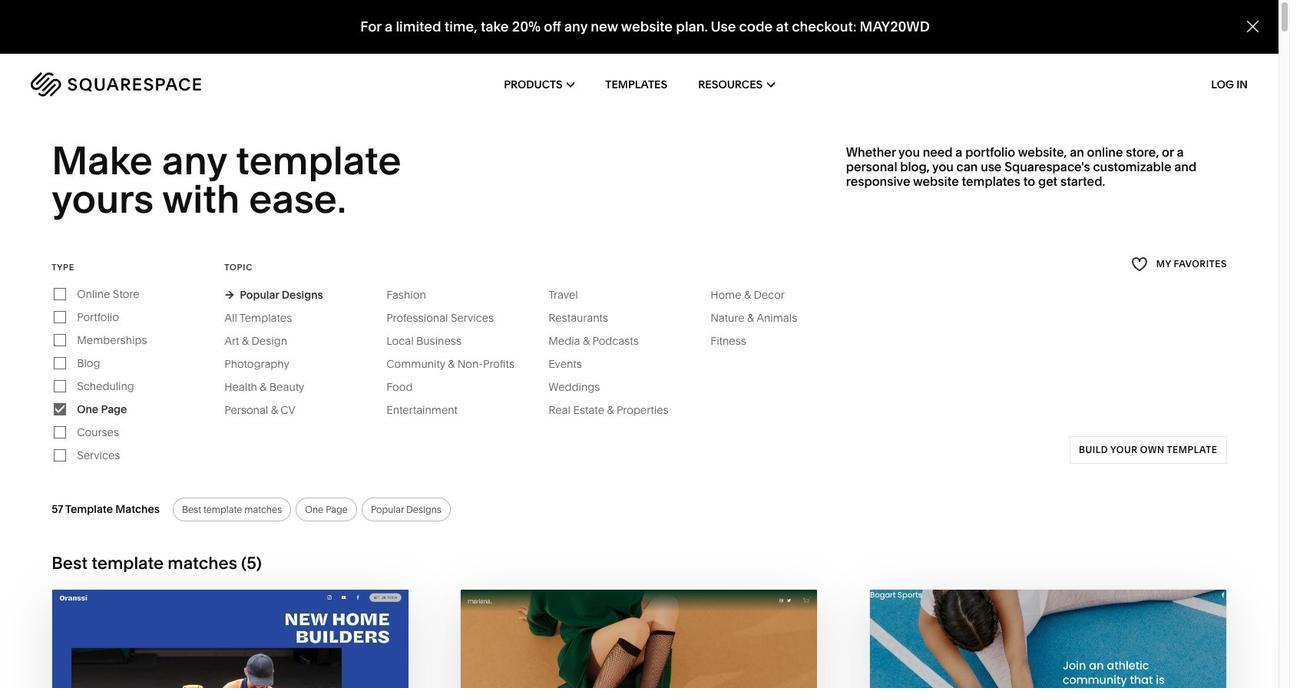 Task type: vqa. For each thing, say whether or not it's contained in the screenshot.
Bogart image
yes



Task type: locate. For each thing, give the bounding box(es) containing it.
bogart image
[[870, 590, 1227, 688]]

oranssi image
[[52, 590, 409, 688]]

main content
[[0, 0, 1290, 688]]

mariana image
[[461, 590, 818, 688]]



